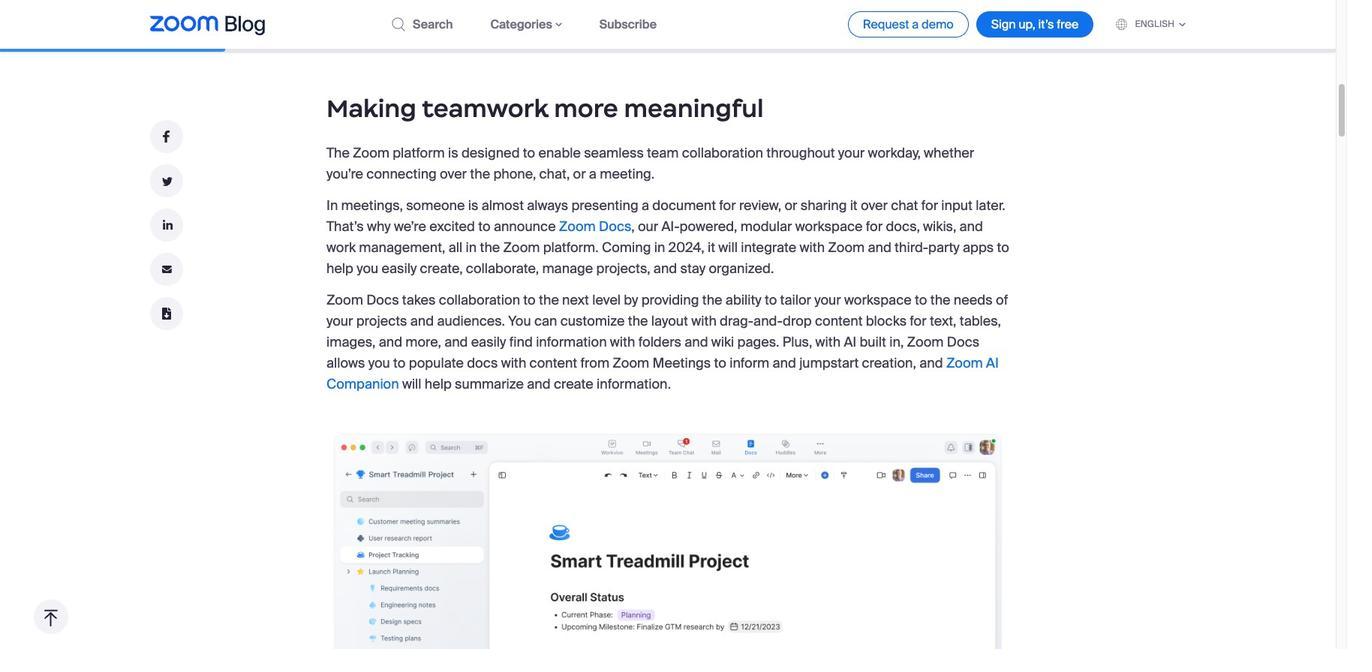 Task type: describe. For each thing, give the bounding box(es) containing it.
it inside in meetings, someone is almost always presenting a document for review, or sharing it over chat for input later. that's why we're excited to announce
[[850, 197, 858, 215]]

with down find
[[501, 354, 526, 372]]

designed
[[462, 144, 520, 162]]

drag-
[[720, 312, 754, 330]]

zoom inside zoom ai companion
[[946, 354, 983, 372]]

modular
[[741, 218, 792, 236]]

1 vertical spatial your
[[815, 291, 841, 309]]

with inside , our ai-powered, modular workspace for docs, wikis, and work management, all in the zoom platform. coming in 2024, it will integrate with zoom and third-party apps to help you easily create, collaborate, manage projects, and stay organized.
[[800, 239, 825, 257]]

in meetings, someone is almost always presenting a document for review, or sharing it over chat for input later. that's why we're excited to announce
[[327, 197, 1006, 236]]

zoom docs ui image
[[327, 432, 1010, 649]]

innovative
[[603, 8, 665, 26]]

search
[[413, 16, 453, 32]]

expansions
[[808, 8, 879, 26]]

level
[[592, 291, 621, 309]]

almost
[[482, 197, 524, 215]]

the
[[327, 144, 350, 162]]

will inside , our ai-powered, modular workspace for docs, wikis, and work management, all in the zoom platform. coming in 2024, it will integrate with zoom and third-party apps to help you easily create, collaborate, manage projects, and stay organized.
[[719, 239, 738, 257]]

help inside at zoomtopia, we announced new solutions, innovative features, and platform expansions that can help you streamline and simplify how you work with colleagues and customers alike.
[[936, 8, 963, 26]]

sign
[[991, 16, 1016, 32]]

collaboration inside the zoom platform is designed to enable seamless team collaboration throughout your workday, whether you're connecting over the phone, chat, or a meeting.
[[682, 144, 763, 162]]

by
[[624, 291, 638, 309]]

needs
[[954, 291, 993, 309]]

docs
[[467, 354, 498, 372]]

a inside the zoom platform is designed to enable seamless team collaboration throughout your workday, whether you're connecting over the phone, chat, or a meeting.
[[589, 165, 597, 183]]

and left create
[[527, 375, 551, 393]]

you down new
[[501, 29, 523, 47]]

streamline
[[327, 29, 392, 47]]

workday,
[[868, 144, 921, 162]]

colleagues
[[587, 29, 655, 47]]

zoom down text,
[[907, 333, 944, 351]]

over inside in meetings, someone is almost always presenting a document for review, or sharing it over chat for input later. that's why we're excited to announce
[[861, 197, 888, 215]]

making
[[327, 93, 416, 124]]

projects,
[[596, 260, 650, 278]]

plus,
[[783, 333, 812, 351]]

the inside , our ai-powered, modular workspace for docs, wikis, and work management, all in the zoom platform. coming in 2024, it will integrate with zoom and third-party apps to help you easily create, collaborate, manage projects, and stay organized.
[[480, 239, 500, 257]]

1 vertical spatial will
[[402, 375, 422, 393]]

why
[[367, 218, 391, 236]]

to down more,
[[393, 354, 406, 372]]

alike.
[[755, 29, 786, 47]]

more,
[[406, 333, 441, 351]]

features,
[[669, 8, 723, 26]]

or inside the zoom platform is designed to enable seamless team collaboration throughout your workday, whether you're connecting over the phone, chat, or a meeting.
[[573, 165, 586, 183]]

text,
[[930, 312, 957, 330]]

zoom docs link
[[559, 218, 631, 236]]

companion
[[327, 375, 399, 393]]

easily inside zoom docs takes collaboration to the next level by providing the ability to tailor your workspace to the needs of your projects and audiences. you can customize the layout with drag-and-drop content blocks for text, tables, images, and more, and easily find information with folders and wiki pages. plus, with ai built in, zoom docs allows you to populate docs with content from zoom meetings to inform and jumpstart creation, and
[[471, 333, 506, 351]]

zoom up the information.
[[613, 354, 649, 372]]

platform inside at zoomtopia, we announced new solutions, innovative features, and platform expansions that can help you streamline and simplify how you work with colleagues and customers alike.
[[753, 8, 805, 26]]

and up apps
[[960, 218, 983, 236]]

to inside the zoom platform is designed to enable seamless team collaboration throughout your workday, whether you're connecting over the phone, chat, or a meeting.
[[523, 144, 535, 162]]

find
[[509, 333, 533, 351]]

request
[[863, 16, 909, 32]]

demo
[[922, 16, 954, 32]]

stay
[[680, 260, 706, 278]]

to up you
[[523, 291, 536, 309]]

the left next
[[539, 291, 559, 309]]

to inside , our ai-powered, modular workspace for docs, wikis, and work management, all in the zoom platform. coming in 2024, it will integrate with zoom and third-party apps to help you easily create, collaborate, manage projects, and stay organized.
[[997, 239, 1009, 257]]

party
[[929, 239, 960, 257]]

english
[[1135, 18, 1175, 30]]

for inside , our ai-powered, modular workspace for docs, wikis, and work management, all in the zoom platform. coming in 2024, it will integrate with zoom and third-party apps to help you easily create, collaborate, manage projects, and stay organized.
[[866, 218, 883, 236]]

our
[[638, 218, 658, 236]]

at
[[327, 8, 340, 26]]

teamwork
[[422, 93, 548, 124]]

english button
[[1116, 18, 1186, 30]]

will help summarize and create information.
[[399, 375, 674, 393]]

folders
[[639, 333, 681, 351]]

zoom ai companion
[[327, 354, 999, 393]]

that
[[883, 8, 907, 26]]

1 horizontal spatial content
[[815, 312, 863, 330]]

someone
[[406, 197, 465, 215]]

it inside , our ai-powered, modular workspace for docs, wikis, and work management, all in the zoom platform. coming in 2024, it will integrate with zoom and third-party apps to help you easily create, collaborate, manage projects, and stay organized.
[[708, 239, 715, 257]]

sharing
[[801, 197, 847, 215]]

zoom docs
[[559, 218, 631, 236]]

meeting.
[[600, 165, 655, 183]]

in
[[327, 197, 338, 215]]

pages.
[[738, 333, 779, 351]]

work inside , our ai-powered, modular workspace for docs, wikis, and work management, all in the zoom platform. coming in 2024, it will integrate with zoom and third-party apps to help you easily create, collaborate, manage projects, and stay organized.
[[327, 239, 356, 257]]

to inside in meetings, someone is almost always presenting a document for review, or sharing it over chat for input later. that's why we're excited to announce
[[478, 218, 491, 236]]

and-
[[754, 312, 783, 330]]

to down wiki
[[714, 354, 727, 372]]

summarize
[[455, 375, 524, 393]]

zoom down sharing
[[828, 239, 865, 257]]

ai inside zoom ai companion
[[986, 354, 999, 372]]

can inside zoom docs takes collaboration to the next level by providing the ability to tailor your workspace to the needs of your projects and audiences. you can customize the layout with drag-and-drop content blocks for text, tables, images, and more, and easily find information with folders and wiki pages. plus, with ai built in, zoom docs allows you to populate docs with content from zoom meetings to inform and jumpstart creation, and
[[534, 312, 557, 330]]

to up and-
[[765, 291, 777, 309]]

solutions,
[[540, 8, 600, 26]]

ai inside zoom docs takes collaboration to the next level by providing the ability to tailor your workspace to the needs of your projects and audiences. you can customize the layout with drag-and-drop content blocks for text, tables, images, and more, and easily find information with folders and wiki pages. plus, with ai built in, zoom docs allows you to populate docs with content from zoom meetings to inform and jumpstart creation, and
[[844, 333, 857, 351]]

wiki
[[711, 333, 734, 351]]

built
[[860, 333, 886, 351]]

we
[[417, 8, 435, 26]]

powered,
[[680, 218, 737, 236]]

workspace inside , our ai-powered, modular workspace for docs, wikis, and work management, all in the zoom platform. coming in 2024, it will integrate with zoom and third-party apps to help you easily create, collaborate, manage projects, and stay organized.
[[795, 218, 863, 236]]

over inside the zoom platform is designed to enable seamless team collaboration throughout your workday, whether you're connecting over the phone, chat, or a meeting.
[[440, 165, 467, 183]]

and left stay
[[654, 260, 677, 278]]

collaboration inside zoom docs takes collaboration to the next level by providing the ability to tailor your workspace to the needs of your projects and audiences. you can customize the layout with drag-and-drop content blocks for text, tables, images, and more, and easily find information with folders and wiki pages. plus, with ai built in, zoom docs allows you to populate docs with content from zoom meetings to inform and jumpstart creation, and
[[439, 291, 520, 309]]

, our ai-powered, modular workspace for docs, wikis, and work management, all in the zoom platform. coming in 2024, it will integrate with zoom and third-party apps to help you easily create, collaborate, manage projects, and stay organized.
[[327, 218, 1009, 278]]

easily inside , our ai-powered, modular workspace for docs, wikis, and work management, all in the zoom platform. coming in 2024, it will integrate with zoom and third-party apps to help you easily create, collaborate, manage projects, and stay organized.
[[382, 260, 417, 278]]

and up more,
[[410, 312, 434, 330]]

collaborate,
[[466, 260, 539, 278]]

ai-
[[662, 218, 680, 236]]

with up wiki
[[691, 312, 717, 330]]

announce
[[494, 218, 556, 236]]

audiences.
[[437, 312, 505, 330]]

later.
[[976, 197, 1006, 215]]

at zoomtopia, we announced new solutions, innovative features, and platform expansions that can help you streamline and simplify how you work with colleagues and customers alike.
[[327, 8, 988, 47]]

and up customers
[[726, 8, 750, 26]]

the left ability
[[702, 291, 723, 309]]

meaningful
[[624, 93, 764, 124]]

and down plus, at bottom right
[[773, 354, 796, 372]]

platform inside the zoom platform is designed to enable seamless team collaboration throughout your workday, whether you're connecting over the phone, chat, or a meeting.
[[393, 144, 445, 162]]

wikis,
[[923, 218, 956, 236]]

organized.
[[709, 260, 774, 278]]

help inside , our ai-powered, modular workspace for docs, wikis, and work management, all in the zoom platform. coming in 2024, it will integrate with zoom and third-party apps to help you easily create, collaborate, manage projects, and stay organized.
[[327, 260, 353, 278]]

zoom up platform.
[[559, 218, 596, 236]]

making teamwork more meaningful
[[327, 93, 769, 124]]



Task type: vqa. For each thing, say whether or not it's contained in the screenshot.
week
no



Task type: locate. For each thing, give the bounding box(es) containing it.
easily
[[382, 260, 417, 278], [471, 333, 506, 351]]

seamless
[[584, 144, 644, 162]]

0 vertical spatial ai
[[844, 333, 857, 351]]

the down designed
[[470, 165, 490, 183]]

0 horizontal spatial will
[[402, 375, 422, 393]]

1 horizontal spatial work
[[526, 29, 556, 47]]

ai
[[844, 333, 857, 351], [986, 354, 999, 372]]

platform
[[753, 8, 805, 26], [393, 144, 445, 162]]

over left chat
[[861, 197, 888, 215]]

third-
[[895, 239, 929, 257]]

1 horizontal spatial docs
[[599, 218, 631, 236]]

workspace up blocks
[[844, 291, 912, 309]]

0 horizontal spatial collaboration
[[439, 291, 520, 309]]

sign up, it's free link
[[976, 12, 1094, 37]]

will up organized.
[[719, 239, 738, 257]]

docs down tables,
[[947, 333, 980, 351]]

docs down the presenting
[[599, 218, 631, 236]]

in
[[466, 239, 477, 257], [654, 239, 665, 257]]

0 vertical spatial or
[[573, 165, 586, 183]]

search link
[[392, 16, 453, 32]]

integrate
[[741, 239, 797, 257]]

1 horizontal spatial a
[[642, 197, 649, 215]]

your inside the zoom platform is designed to enable seamless team collaboration throughout your workday, whether you're connecting over the phone, chat, or a meeting.
[[838, 144, 865, 162]]

docs up projects
[[366, 291, 399, 309]]

a right the that
[[912, 16, 919, 32]]

team
[[647, 144, 679, 162]]

zoom down announce
[[503, 239, 540, 257]]

0 vertical spatial work
[[526, 29, 556, 47]]

it right sharing
[[850, 197, 858, 215]]

create,
[[420, 260, 463, 278]]

in,
[[890, 333, 904, 351]]

2 vertical spatial docs
[[947, 333, 980, 351]]

0 horizontal spatial content
[[530, 354, 577, 372]]

2 horizontal spatial help
[[936, 8, 963, 26]]

easily up docs
[[471, 333, 506, 351]]

jumpstart
[[799, 354, 859, 372]]

1 vertical spatial docs
[[366, 291, 399, 309]]

docs for zoom docs
[[599, 218, 631, 236]]

0 horizontal spatial work
[[327, 239, 356, 257]]

zoom right the
[[353, 144, 390, 162]]

free
[[1057, 16, 1079, 32]]

the
[[470, 165, 490, 183], [480, 239, 500, 257], [539, 291, 559, 309], [702, 291, 723, 309], [930, 291, 951, 309], [628, 312, 648, 330]]

categories button
[[490, 16, 562, 32]]

announced
[[438, 8, 508, 26]]

zoom down tables,
[[946, 354, 983, 372]]

will down the populate
[[402, 375, 422, 393]]

for left text,
[[910, 312, 927, 330]]

with up jumpstart
[[816, 333, 841, 351]]

platform up 'alike.'
[[753, 8, 805, 26]]

collaboration
[[682, 144, 763, 162], [439, 291, 520, 309]]

your up images,
[[327, 312, 353, 330]]

to right apps
[[997, 239, 1009, 257]]

a inside in meetings, someone is almost always presenting a document for review, or sharing it over chat for input later. that's why we're excited to announce
[[642, 197, 649, 215]]

0 vertical spatial will
[[719, 239, 738, 257]]

and down we
[[395, 29, 419, 47]]

images,
[[327, 333, 376, 351]]

a down seamless
[[589, 165, 597, 183]]

to up the "phone," on the left
[[523, 144, 535, 162]]

with inside at zoomtopia, we announced new solutions, innovative features, and platform expansions that can help you streamline and simplify how you work with colleagues and customers alike.
[[559, 29, 584, 47]]

1 vertical spatial ai
[[986, 354, 999, 372]]

2 vertical spatial help
[[425, 375, 452, 393]]

0 horizontal spatial easily
[[382, 260, 417, 278]]

1 horizontal spatial platform
[[753, 8, 805, 26]]

1 vertical spatial content
[[530, 354, 577, 372]]

0 vertical spatial is
[[448, 144, 458, 162]]

0 vertical spatial docs
[[599, 218, 631, 236]]

customize
[[560, 312, 625, 330]]

from
[[581, 354, 610, 372]]

manage
[[542, 260, 593, 278]]

0 vertical spatial easily
[[382, 260, 417, 278]]

meetings,
[[341, 197, 403, 215]]

1 horizontal spatial will
[[719, 239, 738, 257]]

0 horizontal spatial can
[[534, 312, 557, 330]]

your left workday,
[[838, 144, 865, 162]]

and down features,
[[658, 29, 682, 47]]

zoom inside the zoom platform is designed to enable seamless team collaboration throughout your workday, whether you're connecting over the phone, chat, or a meeting.
[[353, 144, 390, 162]]

0 vertical spatial over
[[440, 165, 467, 183]]

your
[[838, 144, 865, 162], [815, 291, 841, 309], [327, 312, 353, 330]]

0 vertical spatial collaboration
[[682, 144, 763, 162]]

can right the that
[[910, 8, 933, 26]]

the up text,
[[930, 291, 951, 309]]

collaboration up audiences.
[[439, 291, 520, 309]]

1 horizontal spatial can
[[910, 8, 933, 26]]

with
[[559, 29, 584, 47], [800, 239, 825, 257], [691, 312, 717, 330], [610, 333, 635, 351], [816, 333, 841, 351], [501, 354, 526, 372]]

meetings
[[653, 354, 711, 372]]

over
[[440, 165, 467, 183], [861, 197, 888, 215]]

1 horizontal spatial collaboration
[[682, 144, 763, 162]]

new
[[512, 8, 537, 26]]

1 horizontal spatial in
[[654, 239, 665, 257]]

workspace inside zoom docs takes collaboration to the next level by providing the ability to tailor your workspace to the needs of your projects and audiences. you can customize the layout with drag-and-drop content blocks for text, tables, images, and more, and easily find information with folders and wiki pages. plus, with ai built in, zoom docs allows you to populate docs with content from zoom meetings to inform and jumpstart creation, and
[[844, 291, 912, 309]]

0 horizontal spatial docs
[[366, 291, 399, 309]]

2024,
[[668, 239, 705, 257]]

2 vertical spatial a
[[642, 197, 649, 215]]

takes
[[402, 291, 436, 309]]

you inside zoom docs takes collaboration to the next level by providing the ability to tailor your workspace to the needs of your projects and audiences. you can customize the layout with drag-and-drop content blocks for text, tables, images, and more, and easily find information with folders and wiki pages. plus, with ai built in, zoom docs allows you to populate docs with content from zoom meetings to inform and jumpstart creation, and
[[368, 354, 390, 372]]

your right tailor
[[815, 291, 841, 309]]

we're
[[394, 218, 426, 236]]

with down solutions,
[[559, 29, 584, 47]]

share to email image
[[150, 253, 183, 286]]

1 horizontal spatial ai
[[986, 354, 999, 372]]

1 in from the left
[[466, 239, 477, 257]]

0 vertical spatial it
[[850, 197, 858, 215]]

2 horizontal spatial a
[[912, 16, 919, 32]]

work
[[526, 29, 556, 47], [327, 239, 356, 257]]

is inside in meetings, someone is almost always presenting a document for review, or sharing it over chat for input later. that's why we're excited to announce
[[468, 197, 478, 215]]

1 horizontal spatial is
[[468, 197, 478, 215]]

0 vertical spatial workspace
[[795, 218, 863, 236]]

it down powered,
[[708, 239, 715, 257]]

more
[[554, 93, 618, 124]]

categories
[[490, 16, 552, 32]]

creation,
[[862, 354, 916, 372]]

0 vertical spatial can
[[910, 8, 933, 26]]

to left needs
[[915, 291, 927, 309]]

for up wikis,
[[922, 197, 938, 215]]

simplify
[[422, 29, 470, 47]]

a inside request a demo 'link'
[[912, 16, 919, 32]]

1 vertical spatial help
[[327, 260, 353, 278]]

1 horizontal spatial help
[[425, 375, 452, 393]]

work down that's
[[327, 239, 356, 257]]

for up powered,
[[719, 197, 736, 215]]

0 vertical spatial your
[[838, 144, 865, 162]]

document
[[652, 197, 716, 215]]

platform up connecting
[[393, 144, 445, 162]]

the inside the zoom platform is designed to enable seamless team collaboration throughout your workday, whether you're connecting over the phone, chat, or a meeting.
[[470, 165, 490, 183]]

request a demo link
[[848, 12, 969, 37]]

0 horizontal spatial it
[[708, 239, 715, 257]]

in right all
[[466, 239, 477, 257]]

is inside the zoom platform is designed to enable seamless team collaboration throughout your workday, whether you're connecting over the phone, chat, or a meeting.
[[448, 144, 458, 162]]

you inside , our ai-powered, modular workspace for docs, wikis, and work management, all in the zoom platform. coming in 2024, it will integrate with zoom and third-party apps to help you easily create, collaborate, manage projects, and stay organized.
[[357, 260, 379, 278]]

help down that's
[[327, 260, 353, 278]]

for inside zoom docs takes collaboration to the next level by providing the ability to tailor your workspace to the needs of your projects and audiences. you can customize the layout with drag-and-drop content blocks for text, tables, images, and more, and easily find information with folders and wiki pages. plus, with ai built in, zoom docs allows you to populate docs with content from zoom meetings to inform and jumpstart creation, and
[[910, 312, 927, 330]]

review,
[[739, 197, 781, 215]]

whether
[[924, 144, 974, 162]]

up,
[[1019, 16, 1036, 32]]

workspace down sharing
[[795, 218, 863, 236]]

content up will help summarize and create information.
[[530, 354, 577, 372]]

1 vertical spatial platform
[[393, 144, 445, 162]]

0 vertical spatial content
[[815, 312, 863, 330]]

1 vertical spatial is
[[468, 197, 478, 215]]

1 horizontal spatial easily
[[471, 333, 506, 351]]

and down the docs,
[[868, 239, 892, 257]]

2 horizontal spatial docs
[[947, 333, 980, 351]]

or right chat,
[[573, 165, 586, 183]]

zoom ai companion link
[[327, 354, 999, 393]]

with down sharing
[[800, 239, 825, 257]]

1 vertical spatial work
[[327, 239, 356, 257]]

in down ai- on the top of page
[[654, 239, 665, 257]]

with down the customize at the left
[[610, 333, 635, 351]]

1 vertical spatial over
[[861, 197, 888, 215]]

1 vertical spatial a
[[589, 165, 597, 183]]

0 horizontal spatial is
[[448, 144, 458, 162]]

the zoom platform is designed to enable seamless team collaboration throughout your workday, whether you're connecting over the phone, chat, or a meeting.
[[327, 144, 974, 183]]

and right creation,
[[920, 354, 943, 372]]

0 horizontal spatial help
[[327, 260, 353, 278]]

is left almost
[[468, 197, 478, 215]]

to down almost
[[478, 218, 491, 236]]

you up the companion
[[368, 354, 390, 372]]

1 horizontal spatial it
[[850, 197, 858, 215]]

2 in from the left
[[654, 239, 665, 257]]

inform
[[730, 354, 770, 372]]

you left sign
[[966, 8, 988, 26]]

can right you
[[534, 312, 557, 330]]

the up collaborate,
[[480, 239, 500, 257]]

share to facebook image
[[150, 120, 183, 153]]

projects
[[356, 312, 407, 330]]

work down new
[[526, 29, 556, 47]]

platform.
[[543, 239, 599, 257]]

chat,
[[539, 165, 570, 183]]

that's
[[327, 218, 364, 236]]

0 horizontal spatial platform
[[393, 144, 445, 162]]

2 vertical spatial your
[[327, 312, 353, 330]]

1 vertical spatial or
[[785, 197, 797, 215]]

excited
[[429, 218, 475, 236]]

1 vertical spatial it
[[708, 239, 715, 257]]

ai down tables,
[[986, 354, 999, 372]]

help left sign
[[936, 8, 963, 26]]

is for platform
[[448, 144, 458, 162]]

1 vertical spatial workspace
[[844, 291, 912, 309]]

content up built
[[815, 312, 863, 330]]

or right review,
[[785, 197, 797, 215]]

you're
[[327, 165, 363, 183]]

a up our
[[642, 197, 649, 215]]

and down projects
[[379, 333, 402, 351]]

0 vertical spatial a
[[912, 16, 919, 32]]

,
[[631, 218, 635, 236]]

1 vertical spatial easily
[[471, 333, 506, 351]]

for left the docs,
[[866, 218, 883, 236]]

you down management,
[[357, 260, 379, 278]]

and down audiences.
[[444, 333, 468, 351]]

subscribe
[[600, 16, 657, 32]]

0 horizontal spatial ai
[[844, 333, 857, 351]]

create
[[554, 375, 594, 393]]

share to linkedin image
[[150, 209, 183, 242]]

for
[[719, 197, 736, 215], [922, 197, 938, 215], [866, 218, 883, 236], [910, 312, 927, 330]]

0 horizontal spatial a
[[589, 165, 597, 183]]

0 vertical spatial platform
[[753, 8, 805, 26]]

1 vertical spatial can
[[534, 312, 557, 330]]

zoom
[[353, 144, 390, 162], [559, 218, 596, 236], [503, 239, 540, 257], [828, 239, 865, 257], [327, 291, 363, 309], [907, 333, 944, 351], [613, 354, 649, 372], [946, 354, 983, 372]]

input
[[941, 197, 973, 215]]

the down by
[[628, 312, 648, 330]]

1 horizontal spatial or
[[785, 197, 797, 215]]

0 horizontal spatial in
[[466, 239, 477, 257]]

sign up, it's free
[[991, 16, 1079, 32]]

share to twitter image
[[150, 164, 183, 197]]

is for someone
[[468, 197, 478, 215]]

over up someone
[[440, 165, 467, 183]]

work inside at zoomtopia, we announced new solutions, innovative features, and platform expansions that can help you streamline and simplify how you work with colleagues and customers alike.
[[526, 29, 556, 47]]

zoom up projects
[[327, 291, 363, 309]]

workspace
[[795, 218, 863, 236], [844, 291, 912, 309]]

0 horizontal spatial or
[[573, 165, 586, 183]]

customers
[[685, 29, 752, 47]]

0 vertical spatial help
[[936, 8, 963, 26]]

help down the populate
[[425, 375, 452, 393]]

allows
[[327, 354, 365, 372]]

you
[[508, 312, 531, 330]]

providing
[[641, 291, 699, 309]]

1 horizontal spatial over
[[861, 197, 888, 215]]

or inside in meetings, someone is almost always presenting a document for review, or sharing it over chat for input later. that's why we're excited to announce
[[785, 197, 797, 215]]

layout
[[651, 312, 688, 330]]

ability
[[726, 291, 762, 309]]

apps
[[963, 239, 994, 257]]

ai left built
[[844, 333, 857, 351]]

docs for zoom docs takes collaboration to the next level by providing the ability to tailor your workspace to the needs of your projects and audiences. you can customize the layout with drag-and-drop content blocks for text, tables, images, and more, and easily find information with folders and wiki pages. plus, with ai built in, zoom docs allows you to populate docs with content from zoom meetings to inform and jumpstart creation, and
[[366, 291, 399, 309]]

easily down management,
[[382, 260, 417, 278]]

can inside at zoomtopia, we announced new solutions, innovative features, and platform expansions that can help you streamline and simplify how you work with colleagues and customers alike.
[[910, 8, 933, 26]]

1 vertical spatial collaboration
[[439, 291, 520, 309]]

and up meetings
[[685, 333, 708, 351]]

tailor
[[780, 291, 811, 309]]

or
[[573, 165, 586, 183], [785, 197, 797, 215]]

information.
[[597, 375, 671, 393]]

docs,
[[886, 218, 920, 236]]

is left designed
[[448, 144, 458, 162]]

coming
[[602, 239, 651, 257]]

collaboration down meaningful
[[682, 144, 763, 162]]

help
[[936, 8, 963, 26], [327, 260, 353, 278], [425, 375, 452, 393]]

0 horizontal spatial over
[[440, 165, 467, 183]]



